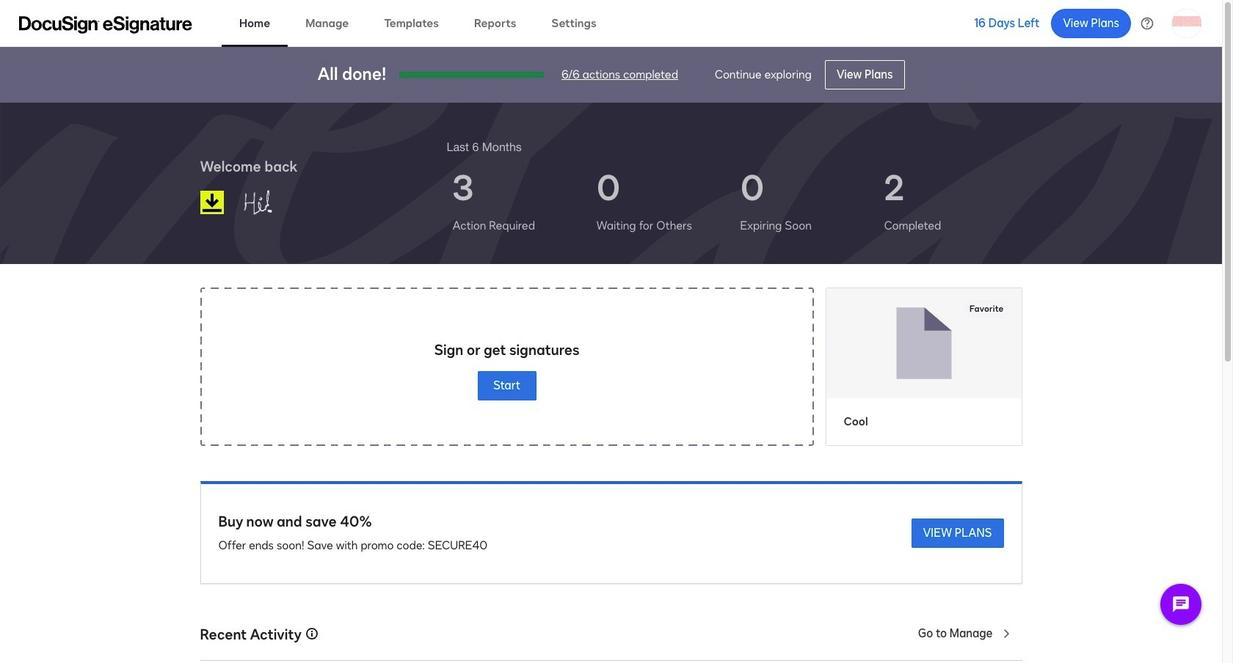 Task type: describe. For each thing, give the bounding box(es) containing it.
generic name image
[[236, 184, 312, 222]]

docusign esignature image
[[19, 16, 192, 33]]



Task type: locate. For each thing, give the bounding box(es) containing it.
use cool image
[[827, 289, 1022, 399]]

your uploaded profile image image
[[1173, 8, 1202, 38]]

heading
[[447, 138, 522, 156]]

list
[[447, 156, 1023, 247]]

docusignlogo image
[[200, 191, 224, 214]]



